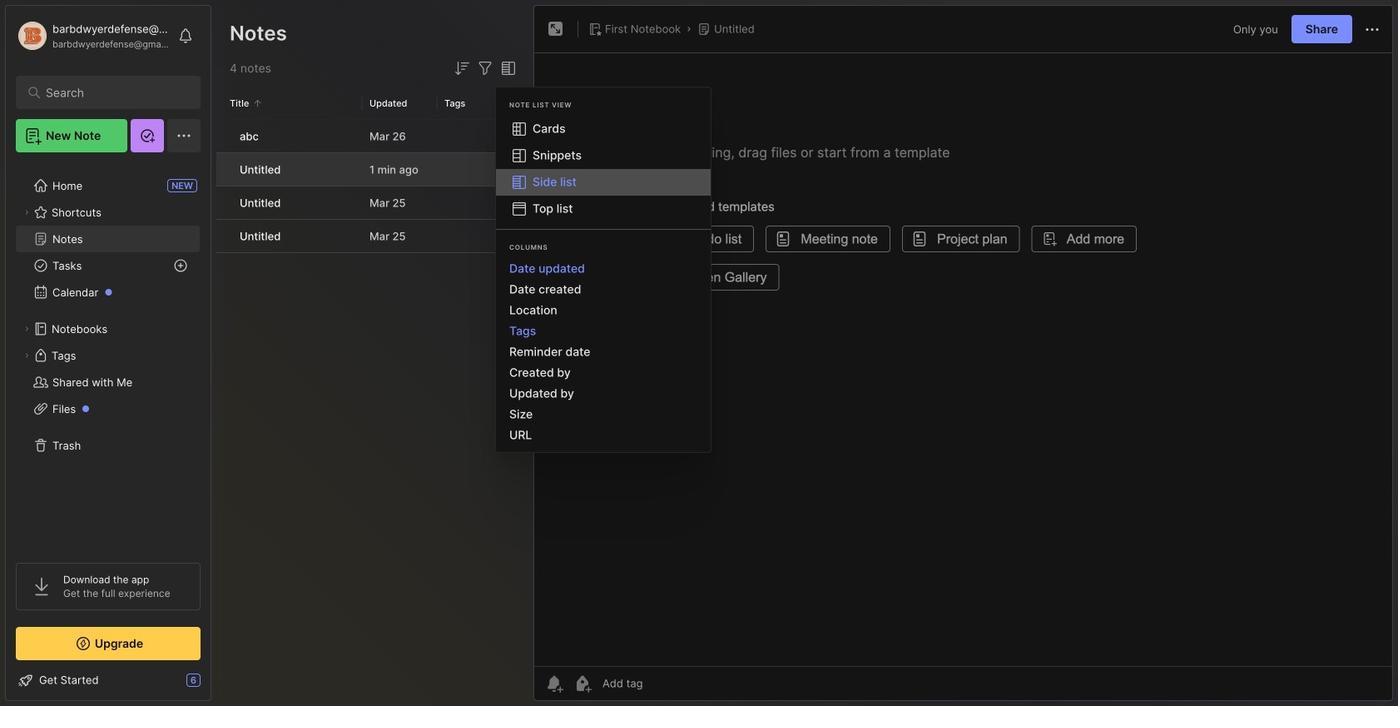 Task type: locate. For each thing, give the bounding box(es) containing it.
3 cell from the top
[[217, 187, 230, 219]]

dropdown list menu
[[496, 116, 711, 222], [496, 258, 711, 446]]

Account field
[[16, 19, 170, 52]]

click to collapse image
[[210, 675, 223, 695]]

tree
[[6, 162, 211, 548]]

menu item
[[496, 169, 711, 196]]

tree inside main element
[[6, 162, 211, 548]]

0 vertical spatial dropdown list menu
[[496, 116, 711, 222]]

4 cell from the top
[[217, 220, 230, 252]]

1 vertical spatial dropdown list menu
[[496, 258, 711, 446]]

None search field
[[46, 82, 179, 102]]

Add filters field
[[475, 58, 495, 78]]

cell
[[217, 120, 230, 152], [217, 153, 230, 186], [217, 187, 230, 219], [217, 220, 230, 252]]

Sort options field
[[452, 58, 472, 78]]

expand tags image
[[22, 351, 32, 361]]

expand note image
[[546, 19, 566, 39]]

row group
[[217, 120, 529, 254]]

1 dropdown list menu from the top
[[496, 116, 711, 222]]

add tag image
[[573, 674, 593, 694]]

add a reminder image
[[545, 674, 565, 694]]

none search field inside main element
[[46, 82, 179, 102]]

2 dropdown list menu from the top
[[496, 258, 711, 446]]

More actions field
[[1363, 19, 1383, 40]]

note window element
[[534, 5, 1394, 705]]

Add tag field
[[601, 676, 726, 691]]

2 cell from the top
[[217, 153, 230, 186]]



Task type: vqa. For each thing, say whether or not it's contained in the screenshot.
3rd Cell from the bottom
yes



Task type: describe. For each thing, give the bounding box(es) containing it.
1 cell from the top
[[217, 120, 230, 152]]

more actions image
[[1363, 20, 1383, 40]]

add filters image
[[475, 58, 495, 78]]

main element
[[0, 0, 217, 706]]

View options field
[[495, 58, 519, 78]]

Help and Learning task checklist field
[[6, 667, 211, 694]]

expand notebooks image
[[22, 324, 32, 334]]

Search text field
[[46, 85, 179, 101]]

Note Editor text field
[[535, 52, 1393, 666]]



